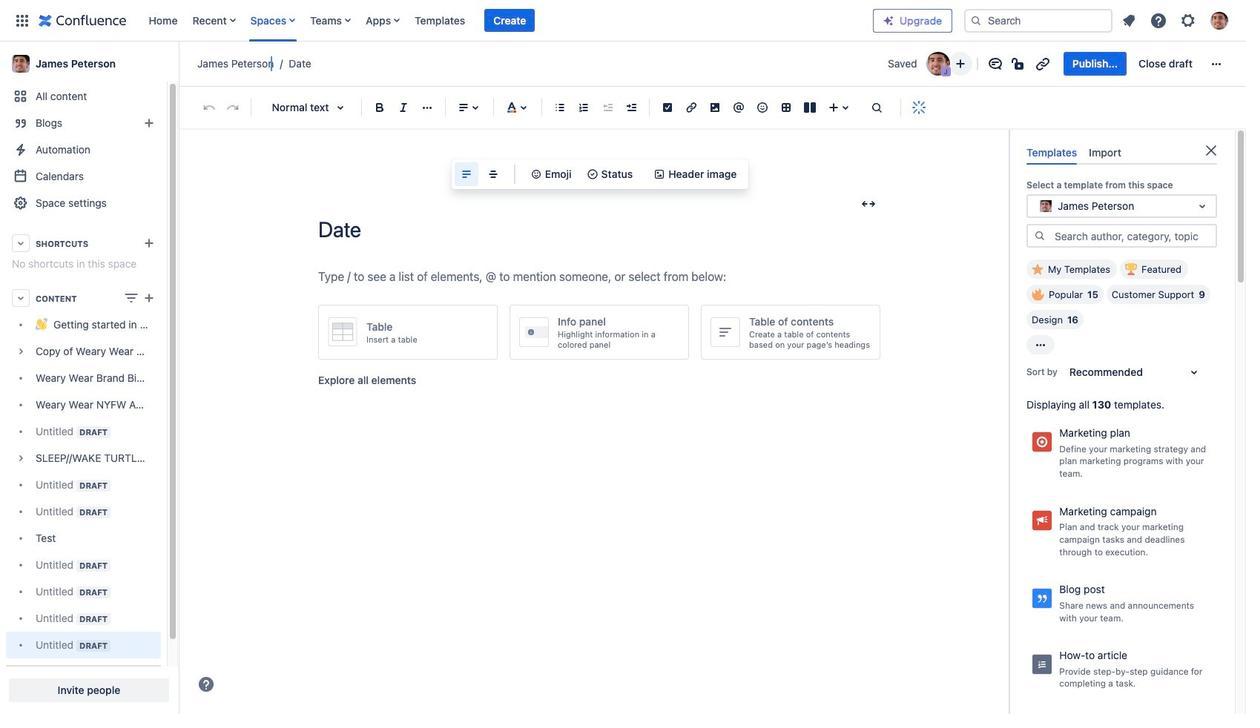 Task type: describe. For each thing, give the bounding box(es) containing it.
list for appswitcher icon
[[141, 0, 873, 41]]

create a blog image
[[140, 114, 158, 132]]

collapse sidebar image
[[162, 49, 194, 79]]

list item inside list
[[485, 9, 535, 32]]

Search field
[[965, 9, 1113, 32]]

help icon image
[[1150, 12, 1168, 29]]

insert a table of contents based on your page image
[[711, 318, 741, 348]]

search image
[[971, 14, 982, 26]]

find and replace image
[[868, 99, 886, 116]]

search icon image
[[1034, 230, 1046, 242]]

Give this page a title text field
[[318, 217, 882, 242]]

Search author, category, topic field
[[1051, 226, 1216, 246]]

help image
[[197, 676, 215, 694]]

notification icon image
[[1120, 12, 1138, 29]]

appswitcher icon image
[[13, 12, 31, 29]]

layouts image
[[801, 99, 819, 116]]

list for premium image
[[1116, 7, 1238, 34]]

change view image
[[122, 289, 140, 307]]

open image
[[1194, 198, 1212, 215]]

global element
[[9, 0, 873, 41]]

add shortcut image
[[140, 234, 158, 252]]

redo ⌘⇧z image
[[224, 99, 242, 116]]

copy link image
[[1034, 55, 1052, 73]]

list formating group
[[548, 96, 643, 119]]

indent tab image
[[623, 99, 640, 116]]

bullet list ⌘⇧8 image
[[551, 99, 569, 116]]

text formatting group
[[368, 96, 439, 119]]

table ⇧⌥t image
[[778, 99, 795, 116]]



Task type: vqa. For each thing, say whether or not it's contained in the screenshot.
right list
yes



Task type: locate. For each thing, give the bounding box(es) containing it.
emoji image
[[530, 168, 542, 180]]

add image, video, or file image
[[706, 99, 724, 116]]

Main content area, start typing to enter text. text field
[[318, 267, 882, 287]]

link ⌘k image
[[683, 99, 700, 116]]

more formatting image
[[418, 99, 436, 116]]

numbered list ⌘⇧7 image
[[575, 99, 593, 116]]

more image
[[1208, 55, 1226, 73]]

invite to edit image
[[952, 55, 970, 73]]

group
[[1064, 52, 1202, 76]]

settings icon image
[[1180, 12, 1198, 29]]

list
[[141, 0, 873, 41], [1116, 7, 1238, 34]]

confluence image
[[39, 12, 127, 29], [39, 12, 127, 29]]

tree
[[6, 312, 161, 659]]

mention @ image
[[730, 99, 748, 116]]

tree inside space element
[[6, 312, 161, 659]]

center alignment icon image
[[484, 165, 502, 183]]

tab list
[[1021, 140, 1224, 165]]

None text field
[[1037, 199, 1040, 214]]

your profile and preferences image
[[1211, 12, 1229, 29]]

banner
[[0, 0, 1247, 42]]

1 horizontal spatial list
[[1116, 7, 1238, 34]]

insert a table image
[[328, 318, 358, 347]]

outdent ⇧tab image
[[599, 99, 617, 116]]

align left image
[[455, 99, 473, 116]]

0 horizontal spatial list
[[141, 0, 873, 41]]

no restrictions image
[[1010, 55, 1028, 73]]

emoji : image
[[754, 99, 772, 116]]

list item
[[485, 9, 535, 32]]

create a page image
[[140, 289, 158, 307]]

comment icon image
[[987, 55, 1004, 73]]

insert an info panel to highlight information in a colored panel image
[[519, 318, 549, 348]]

space element
[[0, 42, 178, 715]]

italic ⌘i image
[[395, 99, 413, 116]]

premium image
[[883, 14, 895, 26]]

None search field
[[965, 9, 1113, 32]]

bold ⌘b image
[[371, 99, 389, 116]]

undo ⌘z image
[[200, 99, 218, 116]]

action item [] image
[[659, 99, 677, 116]]

close templates and import image
[[1203, 142, 1221, 160]]

left alignment icon image
[[458, 165, 475, 183]]

make page full-width image
[[860, 195, 878, 213]]



